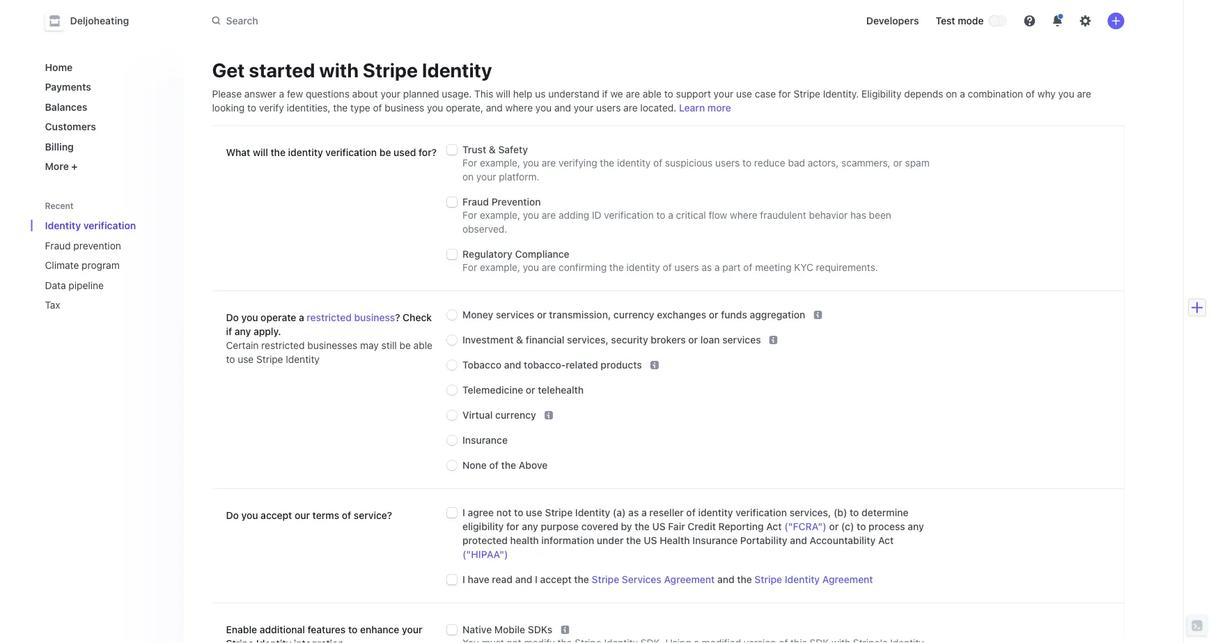 Task type: describe. For each thing, give the bounding box(es) containing it.
fraud prevention link
[[39, 234, 154, 257]]

your down understand
[[574, 102, 594, 114]]

of right the terms
[[342, 510, 351, 521]]

identity inside i agree not to use stripe identity (a) as a reseller of identity verification services, (b) to determine eligibility for any purpose covered by the us fair credit reporting act
[[575, 507, 610, 518]]

learn more
[[679, 102, 731, 114]]

please answer a few questions about your planned usage. this will help us understand if we are able to support your use case for stripe identity. eligibility depends on a combination of why you are looking to verify identities, the type of business you operate, and where you and your users are located.
[[212, 88, 1092, 114]]

deljoheating button
[[45, 11, 143, 31]]

services, inside i agree not to use stripe identity (a) as a reseller of identity verification services, (b) to determine eligibility for any purpose covered by the us fair credit reporting act
[[790, 507, 831, 518]]

identity.
[[823, 88, 859, 100]]

example, for regulatory
[[480, 262, 520, 273]]

business inside please answer a few questions about your planned usage. this will help us understand if we are able to support your use case for stripe identity. eligibility depends on a combination of why you are looking to verify identities, the type of business you operate, and where you and your users are located.
[[385, 102, 424, 114]]

behavior
[[809, 209, 848, 221]]

of up exchanges
[[663, 262, 672, 273]]

0 horizontal spatial will
[[253, 147, 268, 158]]

you down us
[[536, 102, 552, 114]]

("fcra") link
[[785, 521, 827, 532]]

money
[[463, 309, 493, 321]]

pipeline
[[69, 279, 104, 291]]

on inside please answer a few questions about your planned usage. this will help us understand if we are able to support your use case for stripe identity. eligibility depends on a combination of why you are looking to verify identities, the type of business you operate, and where you and your users are located.
[[946, 88, 958, 100]]

to inside certain restricted businesses may still be able to use stripe identity
[[226, 354, 235, 365]]

or down tobacco-
[[526, 384, 535, 396]]

verification inside i agree not to use stripe identity (a) as a reseller of identity verification services, (b) to determine eligibility for any purpose covered by the us fair credit reporting act
[[736, 507, 787, 518]]

and down or (c) to process any protected health information under the us health insurance portability and accountability act ("hipaa")
[[718, 574, 735, 585]]

about
[[352, 88, 378, 100]]

to down answer
[[247, 102, 256, 114]]

& for trust
[[489, 144, 496, 155]]

? check if any apply.
[[226, 312, 432, 337]]

covered
[[582, 521, 619, 532]]

identity inside enable additional features to enhance your stripe identity integration.
[[256, 638, 291, 643]]

stripe services agreement link
[[592, 574, 715, 585]]

stripe inside please answer a few questions about your planned usage. this will help us understand if we are able to support your use case for stripe identity. eligibility depends on a combination of why you are looking to verify identities, the type of business you operate, and where you and your users are located.
[[794, 88, 821, 100]]

for inside 'trust & safety for example, you are verifying the identity of suspicious users to reduce bad actors, scammers, or spam on your platform.'
[[463, 157, 477, 169]]

a left the combination
[[960, 88, 965, 100]]

mobile
[[495, 624, 525, 635]]

reseller
[[650, 507, 684, 518]]

identity verification link
[[39, 214, 154, 237]]

do you accept our terms of service?
[[226, 510, 392, 521]]

for?
[[419, 147, 437, 158]]

1 agreement from the left
[[664, 574, 715, 585]]

tobacco and tobacco-related products
[[463, 359, 642, 371]]

of left why
[[1026, 88, 1035, 100]]

developers link
[[861, 10, 925, 32]]

and down understand
[[555, 102, 571, 114]]

security
[[611, 334, 648, 346]]

are inside 'trust & safety for example, you are verifying the identity of suspicious users to reduce bad actors, scammers, or spam on your platform.'
[[542, 157, 556, 169]]

home
[[45, 61, 73, 73]]

any inside or (c) to process any protected health information under the us health insurance portability and accountability act ("hipaa")
[[908, 521, 924, 532]]

to right not
[[514, 507, 524, 518]]

1 horizontal spatial currency
[[614, 309, 655, 321]]

the down portability
[[737, 574, 752, 585]]

balances
[[45, 101, 87, 113]]

support
[[676, 88, 711, 100]]

where inside please answer a few questions about your planned usage. this will help us understand if we are able to support your use case for stripe identity. eligibility depends on a combination of why you are looking to verify identities, the type of business you operate, and where you and your users are located.
[[506, 102, 533, 114]]

businesses
[[307, 340, 358, 351]]

of right part
[[744, 262, 753, 273]]

purpose
[[541, 521, 579, 532]]

to inside fraud prevention for example, you are adding id verification to a critical flow where fraudulent behavior has been observed.
[[657, 209, 666, 221]]

usage.
[[442, 88, 472, 100]]

verification down type
[[326, 147, 377, 158]]

help image
[[1024, 15, 1036, 26]]

the inside i agree not to use stripe identity (a) as a reseller of identity verification services, (b) to determine eligibility for any purpose covered by the us fair credit reporting act
[[635, 521, 650, 532]]

climate
[[45, 260, 79, 271]]

stripe identity agreement link
[[755, 574, 873, 585]]

1 horizontal spatial restricted
[[307, 312, 352, 323]]

verify
[[259, 102, 284, 114]]

fraudulent
[[760, 209, 807, 221]]

funds
[[721, 309, 747, 321]]

billing
[[45, 141, 74, 152]]

search
[[226, 15, 258, 26]]

the inside or (c) to process any protected health information under the us health insurance portability and accountability act ("hipaa")
[[626, 535, 641, 546]]

or left loan
[[689, 334, 698, 346]]

health
[[510, 535, 539, 546]]

native
[[463, 624, 492, 635]]

or left the funds
[[709, 309, 719, 321]]

us inside i agree not to use stripe identity (a) as a reseller of identity verification services, (b) to determine eligibility for any purpose covered by the us fair credit reporting act
[[652, 521, 666, 532]]

reduce
[[754, 157, 786, 169]]

or up financial
[[537, 309, 547, 321]]

0 horizontal spatial currency
[[495, 409, 536, 421]]

the inside please answer a few questions about your planned usage. this will help us understand if we are able to support your use case for stripe identity. eligibility depends on a combination of why you are looking to verify identities, the type of business you operate, and where you and your users are located.
[[333, 102, 348, 114]]

started
[[249, 58, 315, 81]]

i right the read at the left bottom
[[535, 574, 538, 585]]

certain
[[226, 340, 259, 351]]

Search search field
[[204, 8, 597, 34]]

to up located. at the right top of the page
[[664, 88, 673, 100]]

identity inside 'trust & safety for example, you are verifying the identity of suspicious users to reduce bad actors, scammers, or spam on your platform.'
[[617, 157, 651, 169]]

the right what on the top left of page
[[271, 147, 286, 158]]

stripe down portability
[[755, 574, 782, 585]]

tax link
[[39, 294, 154, 316]]

for inside please answer a few questions about your planned usage. this will help us understand if we are able to support your use case for stripe identity. eligibility depends on a combination of why you are looking to verify identities, the type of business you operate, and where you and your users are located.
[[779, 88, 791, 100]]

the inside regulatory compliance for example, you are confirming the identity of users as a part of meeting kyc requirements.
[[610, 262, 624, 273]]

0 vertical spatial services
[[496, 309, 535, 321]]

able inside certain restricted businesses may still be able to use stripe identity
[[414, 340, 433, 351]]

prevention
[[492, 196, 541, 208]]

process
[[869, 521, 905, 532]]

investment & financial services, security brokers or loan services
[[463, 334, 761, 346]]

i agree not to use stripe identity (a) as a reseller of identity verification services, (b) to determine eligibility for any purpose covered by the us fair credit reporting act
[[463, 507, 909, 532]]

terms
[[313, 510, 339, 521]]

regulatory compliance for example, you are confirming the identity of users as a part of meeting kyc requirements.
[[463, 248, 878, 273]]

please
[[212, 88, 242, 100]]

reporting
[[719, 521, 764, 532]]

insurance inside or (c) to process any protected health information under the us health insurance portability and accountability act ("hipaa")
[[693, 535, 738, 546]]

accountability
[[810, 535, 876, 546]]

your right about
[[381, 88, 401, 100]]

you inside fraud prevention for example, you are adding id verification to a critical flow where fraudulent behavior has been observed.
[[523, 209, 539, 221]]

us inside or (c) to process any protected health information under the us health insurance portability and accountability act ("hipaa")
[[644, 535, 657, 546]]

of right type
[[373, 102, 382, 114]]

exchanges
[[657, 309, 707, 321]]

your up more
[[714, 88, 734, 100]]

data pipeline link
[[39, 274, 154, 296]]

example, inside 'trust & safety for example, you are verifying the identity of suspicious users to reduce bad actors, scammers, or spam on your platform.'
[[480, 157, 520, 169]]

0 horizontal spatial accept
[[261, 510, 292, 521]]

users inside please answer a few questions about your planned usage. this will help us understand if we are able to support your use case for stripe identity. eligibility depends on a combination of why you are looking to verify identities, the type of business you operate, and where you and your users are located.
[[596, 102, 621, 114]]

certain restricted businesses may still be able to use stripe identity
[[226, 340, 433, 365]]

operate
[[261, 312, 296, 323]]

identities,
[[287, 102, 331, 114]]

you up apply. on the bottom left of page
[[241, 312, 258, 323]]

bad
[[788, 157, 805, 169]]

the down information on the bottom of the page
[[574, 574, 589, 585]]

loan
[[701, 334, 720, 346]]

developers
[[866, 15, 919, 26]]

what
[[226, 147, 250, 158]]

do for do you accept our terms of service?
[[226, 510, 239, 521]]

identity down identities,
[[288, 147, 323, 158]]

safety
[[498, 144, 528, 155]]

are inside regulatory compliance for example, you are confirming the identity of users as a part of meeting kyc requirements.
[[542, 262, 556, 273]]

a left few
[[279, 88, 284, 100]]

balances link
[[39, 95, 173, 118]]

use inside certain restricted businesses may still be able to use stripe identity
[[238, 354, 254, 365]]

few
[[287, 88, 303, 100]]

of right none
[[489, 460, 499, 471]]

get
[[212, 58, 245, 81]]

do for do you operate a restricted business
[[226, 312, 239, 323]]

your inside enable additional features to enhance your stripe identity integration.
[[402, 624, 423, 635]]

be for verification
[[380, 147, 391, 158]]

i have read and i accept the stripe services agreement and the stripe identity agreement
[[463, 574, 873, 585]]

Search text field
[[204, 8, 597, 34]]

a inside i agree not to use stripe identity (a) as a reseller of identity verification services, (b) to determine eligibility for any purpose covered by the us fair credit reporting act
[[642, 507, 647, 518]]

eligibility
[[862, 88, 902, 100]]

fair
[[668, 521, 685, 532]]

none
[[463, 460, 487, 471]]

users inside 'trust & safety for example, you are verifying the identity of suspicious users to reduce bad actors, scammers, or spam on your platform.'
[[716, 157, 740, 169]]

identity inside regulatory compliance for example, you are confirming the identity of users as a part of meeting kyc requirements.
[[627, 262, 660, 273]]

and up telemedicine or telehealth
[[504, 359, 521, 371]]

("hipaa")
[[463, 549, 508, 560]]

service?
[[354, 510, 392, 521]]

what will the identity verification be used for?
[[226, 147, 437, 158]]

questions
[[306, 88, 350, 100]]

stripe inside certain restricted businesses may still be able to use stripe identity
[[256, 354, 283, 365]]

will inside please answer a few questions about your planned usage. this will help us understand if we are able to support your use case for stripe identity. eligibility depends on a combination of why you are looking to verify identities, the type of business you operate, and where you and your users are located.
[[496, 88, 511, 100]]

kyc
[[794, 262, 814, 273]]

for inside i agree not to use stripe identity (a) as a reseller of identity verification services, (b) to determine eligibility for any purpose covered by the us fair credit reporting act
[[507, 521, 519, 532]]

you right why
[[1059, 88, 1075, 100]]

features
[[308, 624, 346, 635]]

core navigation links element
[[39, 56, 173, 178]]

related
[[566, 359, 598, 371]]

have
[[468, 574, 490, 585]]

on inside 'trust & safety for example, you are verifying the identity of suspicious users to reduce bad actors, scammers, or spam on your platform.'
[[463, 171, 474, 183]]

identity inside certain restricted businesses may still be able to use stripe identity
[[286, 354, 320, 365]]

are right we
[[626, 88, 640, 100]]

not
[[497, 507, 512, 518]]

fraud for fraud prevention
[[45, 240, 71, 251]]



Task type: vqa. For each thing, say whether or not it's contained in the screenshot.


Task type: locate. For each thing, give the bounding box(es) containing it.
for down trust
[[463, 157, 477, 169]]

1 vertical spatial if
[[226, 326, 232, 337]]

fraud prevention for example, you are adding id verification to a critical flow where fraudulent behavior has been observed.
[[463, 196, 892, 235]]

investment
[[463, 334, 514, 346]]

us left health
[[644, 535, 657, 546]]

use
[[736, 88, 752, 100], [238, 354, 254, 365], [526, 507, 543, 518]]

on down trust
[[463, 171, 474, 183]]

trust
[[463, 144, 486, 155]]

recent element
[[31, 214, 184, 316]]

billing link
[[39, 135, 173, 158]]

able down the check
[[414, 340, 433, 351]]

the right verifying at left top
[[600, 157, 615, 169]]

1 horizontal spatial &
[[516, 334, 523, 346]]

("fcra")
[[785, 521, 827, 532]]

1 horizontal spatial users
[[675, 262, 699, 273]]

1 horizontal spatial be
[[400, 340, 411, 351]]

identity left suspicious at the right top of page
[[617, 157, 651, 169]]

2 horizontal spatial users
[[716, 157, 740, 169]]

as right the '(a)'
[[629, 507, 639, 518]]

as inside regulatory compliance for example, you are confirming the identity of users as a part of meeting kyc requirements.
[[702, 262, 712, 273]]

0 vertical spatial be
[[380, 147, 391, 158]]

recent navigation links element
[[31, 194, 184, 316]]

business down planned
[[385, 102, 424, 114]]

users down we
[[596, 102, 621, 114]]

verification inside fraud prevention for example, you are adding id verification to a critical flow where fraudulent behavior has been observed.
[[604, 209, 654, 221]]

1 vertical spatial business
[[354, 312, 395, 323]]

are inside fraud prevention for example, you are adding id verification to a critical flow where fraudulent behavior has been observed.
[[542, 209, 556, 221]]

sdks
[[528, 624, 553, 635]]

able inside please answer a few questions about your planned usage. this will help us understand if we are able to support your use case for stripe identity. eligibility depends on a combination of why you are looking to verify identities, the type of business you operate, and where you and your users are located.
[[643, 88, 662, 100]]

1 vertical spatial services
[[723, 334, 761, 346]]

will right what on the top left of page
[[253, 147, 268, 158]]

agreement
[[664, 574, 715, 585], [823, 574, 873, 585]]

you left our
[[241, 510, 258, 521]]

the left above
[[501, 460, 516, 471]]

0 vertical spatial able
[[643, 88, 662, 100]]

0 vertical spatial services,
[[567, 334, 609, 346]]

your inside 'trust & safety for example, you are verifying the identity of suspicious users to reduce bad actors, scammers, or spam on your platform.'
[[476, 171, 496, 183]]

you inside regulatory compliance for example, you are confirming the identity of users as a part of meeting kyc requirements.
[[523, 262, 539, 273]]

act down 'process'
[[878, 535, 894, 546]]

services
[[622, 574, 662, 585]]

1 vertical spatial on
[[463, 171, 474, 183]]

1 vertical spatial us
[[644, 535, 657, 546]]

1 vertical spatial able
[[414, 340, 433, 351]]

2 vertical spatial users
[[675, 262, 699, 273]]

0 horizontal spatial restricted
[[261, 340, 305, 351]]

and down this
[[486, 102, 503, 114]]

1 horizontal spatial fraud
[[463, 196, 489, 208]]

check
[[403, 312, 432, 323]]

fraud inside recent element
[[45, 240, 71, 251]]

example, inside fraud prevention for example, you are adding id verification to a critical flow where fraudulent behavior has been observed.
[[480, 209, 520, 221]]

& right trust
[[489, 144, 496, 155]]

restricted inside certain restricted businesses may still be able to use stripe identity
[[261, 340, 305, 351]]

any inside i agree not to use stripe identity (a) as a reseller of identity verification services, (b) to determine eligibility for any purpose covered by the us fair credit reporting act
[[522, 521, 538, 532]]

to inside enable additional features to enhance your stripe identity integration.
[[348, 624, 358, 635]]

for
[[779, 88, 791, 100], [507, 521, 519, 532]]

if inside ? check if any apply.
[[226, 326, 232, 337]]

enhance
[[360, 624, 399, 635]]

and down ("fcra")
[[790, 535, 807, 546]]

1 vertical spatial services,
[[790, 507, 831, 518]]

users left part
[[675, 262, 699, 273]]

0 vertical spatial insurance
[[463, 434, 508, 446]]

used
[[394, 147, 416, 158]]

still
[[382, 340, 397, 351]]

0 vertical spatial us
[[652, 521, 666, 532]]

& left financial
[[516, 334, 523, 346]]

2 for from the top
[[463, 209, 477, 221]]

telemedicine
[[463, 384, 523, 396]]

of inside i agree not to use stripe identity (a) as a reseller of identity verification services, (b) to determine eligibility for any purpose covered by the us fair credit reporting act
[[687, 507, 696, 518]]

1 for from the top
[[463, 157, 477, 169]]

telehealth
[[538, 384, 584, 396]]

0 vertical spatial users
[[596, 102, 621, 114]]

0 vertical spatial currency
[[614, 309, 655, 321]]

been
[[869, 209, 892, 221]]

0 vertical spatial example,
[[480, 157, 520, 169]]

1 horizontal spatial agreement
[[823, 574, 873, 585]]

a left part
[[715, 262, 720, 273]]

and inside or (c) to process any protected health information under the us health insurance portability and accountability act ("hipaa")
[[790, 535, 807, 546]]

1 vertical spatial for
[[463, 209, 477, 221]]

able up located. at the right top of the page
[[643, 88, 662, 100]]

example, for fraud
[[480, 209, 520, 221]]

use left case at the top of the page
[[736, 88, 752, 100]]

0 vertical spatial on
[[946, 88, 958, 100]]

your down trust
[[476, 171, 496, 183]]

fraud inside fraud prevention for example, you are adding id verification to a critical flow where fraudulent behavior has been observed.
[[463, 196, 489, 208]]

you up platform.
[[523, 157, 539, 169]]

more
[[708, 102, 731, 114]]

part
[[723, 262, 741, 273]]

of up credit
[[687, 507, 696, 518]]

restricted down apply. on the bottom left of page
[[261, 340, 305, 351]]

as left part
[[702, 262, 712, 273]]

users
[[596, 102, 621, 114], [716, 157, 740, 169], [675, 262, 699, 273]]

& for investment
[[516, 334, 523, 346]]

to inside 'trust & safety for example, you are verifying the identity of suspicious users to reduce bad actors, scammers, or spam on your platform.'
[[743, 157, 752, 169]]

answer
[[244, 88, 276, 100]]

2 vertical spatial use
[[526, 507, 543, 518]]

meeting
[[755, 262, 792, 273]]

0 vertical spatial for
[[779, 88, 791, 100]]

verification up prevention
[[83, 220, 136, 231]]

insurance
[[463, 434, 508, 446], [693, 535, 738, 546]]

or left (c)
[[829, 521, 839, 532]]

be inside certain restricted businesses may still be able to use stripe identity
[[400, 340, 411, 351]]

and
[[486, 102, 503, 114], [555, 102, 571, 114], [504, 359, 521, 371], [790, 535, 807, 546], [515, 574, 532, 585], [718, 574, 735, 585]]

help
[[513, 88, 533, 100]]

0 vertical spatial if
[[602, 88, 608, 100]]

identity
[[422, 58, 492, 81], [45, 220, 81, 231], [286, 354, 320, 365], [575, 507, 610, 518], [785, 574, 820, 585], [256, 638, 291, 643]]

restricted
[[307, 312, 352, 323], [261, 340, 305, 351]]

services up investment
[[496, 309, 535, 321]]

any up certain
[[235, 326, 251, 337]]

where inside fraud prevention for example, you are adding id verification to a critical flow where fraudulent behavior has been observed.
[[730, 209, 758, 221]]

0 vertical spatial use
[[736, 88, 752, 100]]

scammers,
[[842, 157, 891, 169]]

0 vertical spatial act
[[766, 521, 782, 532]]

verification inside recent element
[[83, 220, 136, 231]]

planned
[[403, 88, 439, 100]]

identity inside i agree not to use stripe identity (a) as a reseller of identity verification services, (b) to determine eligibility for any purpose covered by the us fair credit reporting act
[[698, 507, 733, 518]]

1 horizontal spatial use
[[526, 507, 543, 518]]

1 vertical spatial do
[[226, 510, 239, 521]]

1 vertical spatial will
[[253, 147, 268, 158]]

0 vertical spatial restricted
[[307, 312, 352, 323]]

i left have
[[463, 574, 465, 585]]

services, up 'related'
[[567, 334, 609, 346]]

for for fraud prevention
[[463, 209, 477, 221]]

stripe inside enable additional features to enhance your stripe identity integration.
[[226, 638, 254, 643]]

use up purpose
[[526, 507, 543, 518]]

2 vertical spatial for
[[463, 262, 477, 273]]

1 vertical spatial act
[[878, 535, 894, 546]]

or inside 'trust & safety for example, you are verifying the identity of suspicious users to reduce bad actors, scammers, or spam on your platform.'
[[893, 157, 903, 169]]

as
[[702, 262, 712, 273], [629, 507, 639, 518]]

0 vertical spatial for
[[463, 157, 477, 169]]

the right "by"
[[635, 521, 650, 532]]

actors,
[[808, 157, 839, 169]]

above
[[519, 460, 548, 471]]

as inside i agree not to use stripe identity (a) as a reseller of identity verification services, (b) to determine eligibility for any purpose covered by the us fair credit reporting act
[[629, 507, 639, 518]]

0 horizontal spatial if
[[226, 326, 232, 337]]

0 vertical spatial do
[[226, 312, 239, 323]]

accept left our
[[261, 510, 292, 521]]

2 do from the top
[[226, 510, 239, 521]]

of inside 'trust & safety for example, you are verifying the identity of suspicious users to reduce bad actors, scammers, or spam on your platform.'
[[654, 157, 663, 169]]

1 vertical spatial restricted
[[261, 340, 305, 351]]

1 vertical spatial insurance
[[693, 535, 738, 546]]

use down certain
[[238, 354, 254, 365]]

if inside please answer a few questions about your planned usage. this will help us understand if we are able to support your use case for stripe identity. eligibility depends on a combination of why you are looking to verify identities, the type of business you operate, and where you and your users are located.
[[602, 88, 608, 100]]

1 horizontal spatial on
[[946, 88, 958, 100]]

more +
[[45, 161, 78, 172]]

1 vertical spatial fraud
[[45, 240, 71, 251]]

this
[[474, 88, 494, 100]]

any up health at the left
[[522, 521, 538, 532]]

if left we
[[602, 88, 608, 100]]

use inside please answer a few questions about your planned usage. this will help us understand if we are able to support your use case for stripe identity. eligibility depends on a combination of why you are looking to verify identities, the type of business you operate, and where you and your users are located.
[[736, 88, 752, 100]]

for down the regulatory
[[463, 262, 477, 273]]

recent
[[45, 201, 74, 211]]

0 vertical spatial will
[[496, 88, 511, 100]]

climate program link
[[39, 254, 154, 277]]

are left verifying at left top
[[542, 157, 556, 169]]

mode
[[958, 15, 984, 26]]

0 horizontal spatial use
[[238, 354, 254, 365]]

& inside 'trust & safety for example, you are verifying the identity of suspicious users to reduce bad actors, scammers, or spam on your platform.'
[[489, 144, 496, 155]]

the
[[333, 102, 348, 114], [271, 147, 286, 158], [600, 157, 615, 169], [610, 262, 624, 273], [501, 460, 516, 471], [635, 521, 650, 532], [626, 535, 641, 546], [574, 574, 589, 585], [737, 574, 752, 585]]

the inside 'trust & safety for example, you are verifying the identity of suspicious users to reduce bad actors, scammers, or spam on your platform.'
[[600, 157, 615, 169]]

0 horizontal spatial able
[[414, 340, 433, 351]]

a right operate
[[299, 312, 304, 323]]

i
[[463, 507, 465, 518], [463, 574, 465, 585], [535, 574, 538, 585]]

where down help
[[506, 102, 533, 114]]

if up certain
[[226, 326, 232, 337]]

for inside regulatory compliance for example, you are confirming the identity of users as a part of meeting kyc requirements.
[[463, 262, 477, 273]]

1 vertical spatial currency
[[495, 409, 536, 421]]

are left located. at the right top of the page
[[624, 102, 638, 114]]

0 vertical spatial business
[[385, 102, 424, 114]]

agree
[[468, 507, 494, 518]]

1 horizontal spatial insurance
[[693, 535, 738, 546]]

("hipaa") link
[[463, 549, 508, 560]]

1 do from the top
[[226, 312, 239, 323]]

where right flow
[[730, 209, 758, 221]]

identity down businesses
[[286, 354, 320, 365]]

0 horizontal spatial users
[[596, 102, 621, 114]]

0 horizontal spatial for
[[507, 521, 519, 532]]

has
[[851, 209, 867, 221]]

identity inside recent element
[[45, 220, 81, 231]]

1 vertical spatial where
[[730, 209, 758, 221]]

with
[[319, 58, 359, 81]]

eligibility
[[463, 521, 504, 532]]

if
[[602, 88, 608, 100], [226, 326, 232, 337]]

3 example, from the top
[[480, 262, 520, 273]]

0 vertical spatial accept
[[261, 510, 292, 521]]

restricted business link
[[307, 312, 395, 323]]

verification up the reporting
[[736, 507, 787, 518]]

1 vertical spatial &
[[516, 334, 523, 346]]

1 vertical spatial for
[[507, 521, 519, 532]]

0 horizontal spatial on
[[463, 171, 474, 183]]

verifying
[[559, 157, 597, 169]]

for for regulatory compliance
[[463, 262, 477, 273]]

accept
[[261, 510, 292, 521], [540, 574, 572, 585]]

identity down the "("fcra")" link
[[785, 574, 820, 585]]

act inside i agree not to use stripe identity (a) as a reseller of identity verification services, (b) to determine eligibility for any purpose covered by the us fair credit reporting act
[[766, 521, 782, 532]]

health
[[660, 535, 690, 546]]

tobacco
[[463, 359, 502, 371]]

(b)
[[834, 507, 847, 518]]

i inside i agree not to use stripe identity (a) as a reseller of identity verification services, (b) to determine eligibility for any purpose covered by the us fair credit reporting act
[[463, 507, 465, 518]]

and right the read at the left bottom
[[515, 574, 532, 585]]

1 horizontal spatial able
[[643, 88, 662, 100]]

observed.
[[463, 223, 507, 235]]

compliance
[[515, 248, 570, 260]]

or left spam
[[893, 157, 903, 169]]

0 vertical spatial where
[[506, 102, 533, 114]]

be
[[380, 147, 391, 158], [400, 340, 411, 351]]

verification right the id
[[604, 209, 654, 221]]

act inside or (c) to process any protected health information under the us health insurance portability and accountability act ("hipaa")
[[878, 535, 894, 546]]

i for i have read and i accept the stripe services agreement and the stripe identity agreement
[[463, 574, 465, 585]]

0 horizontal spatial services,
[[567, 334, 609, 346]]

on right depends
[[946, 88, 958, 100]]

to down certain
[[226, 354, 235, 365]]

virtual currency
[[463, 409, 536, 421]]

financial
[[526, 334, 565, 346]]

identity up usage.
[[422, 58, 492, 81]]

be for still
[[400, 340, 411, 351]]

us
[[652, 521, 666, 532], [644, 535, 657, 546]]

identity down additional
[[256, 638, 291, 643]]

to right (c)
[[857, 521, 866, 532]]

protected
[[463, 535, 508, 546]]

stripe inside i agree not to use stripe identity (a) as a reseller of identity verification services, (b) to determine eligibility for any purpose covered by the us fair credit reporting act
[[545, 507, 573, 518]]

0 horizontal spatial agreement
[[664, 574, 715, 585]]

act up portability
[[766, 521, 782, 532]]

our
[[295, 510, 310, 521]]

are right why
[[1077, 88, 1092, 100]]

1 horizontal spatial act
[[878, 535, 894, 546]]

1 horizontal spatial for
[[779, 88, 791, 100]]

will right this
[[496, 88, 511, 100]]

1 horizontal spatial will
[[496, 88, 511, 100]]

stripe left services at the bottom of page
[[592, 574, 620, 585]]

program
[[82, 260, 120, 271]]

to left reduce
[[743, 157, 752, 169]]

0 horizontal spatial &
[[489, 144, 496, 155]]

stripe up about
[[363, 58, 418, 81]]

0 horizontal spatial any
[[235, 326, 251, 337]]

settings image
[[1080, 15, 1091, 26]]

0 vertical spatial fraud
[[463, 196, 489, 208]]

a inside regulatory compliance for example, you are confirming the identity of users as a part of meeting kyc requirements.
[[715, 262, 720, 273]]

any inside ? check if any apply.
[[235, 326, 251, 337]]

fraud for fraud prevention for example, you are adding id verification to a critical flow where fraudulent behavior has been observed.
[[463, 196, 489, 208]]

0 vertical spatial as
[[702, 262, 712, 273]]

you inside 'trust & safety for example, you are verifying the identity of suspicious users to reduce bad actors, scammers, or spam on your platform.'
[[523, 157, 539, 169]]

credit
[[688, 521, 716, 532]]

1 vertical spatial accept
[[540, 574, 572, 585]]

1 horizontal spatial services,
[[790, 507, 831, 518]]

test mode
[[936, 15, 984, 26]]

0 vertical spatial &
[[489, 144, 496, 155]]

learn
[[679, 102, 705, 114]]

currency up security
[[614, 309, 655, 321]]

currency down telemedicine or telehealth
[[495, 409, 536, 421]]

use inside i agree not to use stripe identity (a) as a reseller of identity verification services, (b) to determine eligibility for any purpose covered by the us fair credit reporting act
[[526, 507, 543, 518]]

1 horizontal spatial if
[[602, 88, 608, 100]]

you down planned
[[427, 102, 443, 114]]

stripe left identity.
[[794, 88, 821, 100]]

depends
[[904, 88, 944, 100]]

deljoheating
[[70, 15, 129, 26]]

3 for from the top
[[463, 262, 477, 273]]

requirements.
[[816, 262, 878, 273]]

1 horizontal spatial as
[[702, 262, 712, 273]]

looking
[[212, 102, 245, 114]]

2 horizontal spatial any
[[908, 521, 924, 532]]

or inside or (c) to process any protected health information under the us health insurance portability and accountability act ("hipaa")
[[829, 521, 839, 532]]

agreement down accountability
[[823, 574, 873, 585]]

0 horizontal spatial as
[[629, 507, 639, 518]]

example, inside regulatory compliance for example, you are confirming the identity of users as a part of meeting kyc requirements.
[[480, 262, 520, 273]]

the down "by"
[[626, 535, 641, 546]]

0 horizontal spatial where
[[506, 102, 533, 114]]

business up may
[[354, 312, 395, 323]]

1 vertical spatial example,
[[480, 209, 520, 221]]

any right 'process'
[[908, 521, 924, 532]]

0 horizontal spatial fraud
[[45, 240, 71, 251]]

1 horizontal spatial accept
[[540, 574, 572, 585]]

i for i agree not to use stripe identity (a) as a reseller of identity verification services, (b) to determine eligibility for any purpose covered by the us fair credit reporting act
[[463, 507, 465, 518]]

identity up covered on the bottom of the page
[[575, 507, 610, 518]]

1 vertical spatial be
[[400, 340, 411, 351]]

1 horizontal spatial where
[[730, 209, 758, 221]]

aggregation
[[750, 309, 806, 321]]

1 horizontal spatial any
[[522, 521, 538, 532]]

1 horizontal spatial services
[[723, 334, 761, 346]]

native mobile sdks
[[463, 624, 553, 635]]

users inside regulatory compliance for example, you are confirming the identity of users as a part of meeting kyc requirements.
[[675, 262, 699, 273]]

prevention
[[73, 240, 121, 251]]

0 horizontal spatial services
[[496, 309, 535, 321]]

2 example, from the top
[[480, 209, 520, 221]]

1 vertical spatial users
[[716, 157, 740, 169]]

0 horizontal spatial be
[[380, 147, 391, 158]]

accept down information on the bottom of the page
[[540, 574, 572, 585]]

for inside fraud prevention for example, you are adding id verification to a critical flow where fraudulent behavior has been observed.
[[463, 209, 477, 221]]

0 horizontal spatial insurance
[[463, 434, 508, 446]]

stripe down apply. on the bottom left of page
[[256, 354, 283, 365]]

case
[[755, 88, 776, 100]]

1 example, from the top
[[480, 157, 520, 169]]

be right still
[[400, 340, 411, 351]]

notifications image
[[1052, 15, 1063, 26]]

2 horizontal spatial use
[[736, 88, 752, 100]]

to inside or (c) to process any protected health information under the us health insurance portability and accountability act ("hipaa")
[[857, 521, 866, 532]]

for down not
[[507, 521, 519, 532]]

a inside fraud prevention for example, you are adding id verification to a critical flow where fraudulent behavior has been observed.
[[668, 209, 674, 221]]

1 vertical spatial use
[[238, 354, 254, 365]]

the right confirming
[[610, 262, 624, 273]]

2 agreement from the left
[[823, 574, 873, 585]]

for right case at the top of the page
[[779, 88, 791, 100]]

adding
[[559, 209, 590, 221]]

2 vertical spatial example,
[[480, 262, 520, 273]]

stripe down the enable
[[226, 638, 254, 643]]

services, up ("fcra")
[[790, 507, 831, 518]]

are down compliance
[[542, 262, 556, 273]]

1 vertical spatial as
[[629, 507, 639, 518]]

to right the (b) on the bottom right
[[850, 507, 859, 518]]

fraud prevention
[[45, 240, 121, 251]]

us
[[535, 88, 546, 100]]

payments
[[45, 81, 91, 93]]

example, down safety
[[480, 157, 520, 169]]

critical
[[676, 209, 706, 221]]

read
[[492, 574, 513, 585]]

0 horizontal spatial act
[[766, 521, 782, 532]]

agreement down or (c) to process any protected health information under the us health insurance portability and accountability act ("hipaa")
[[664, 574, 715, 585]]



